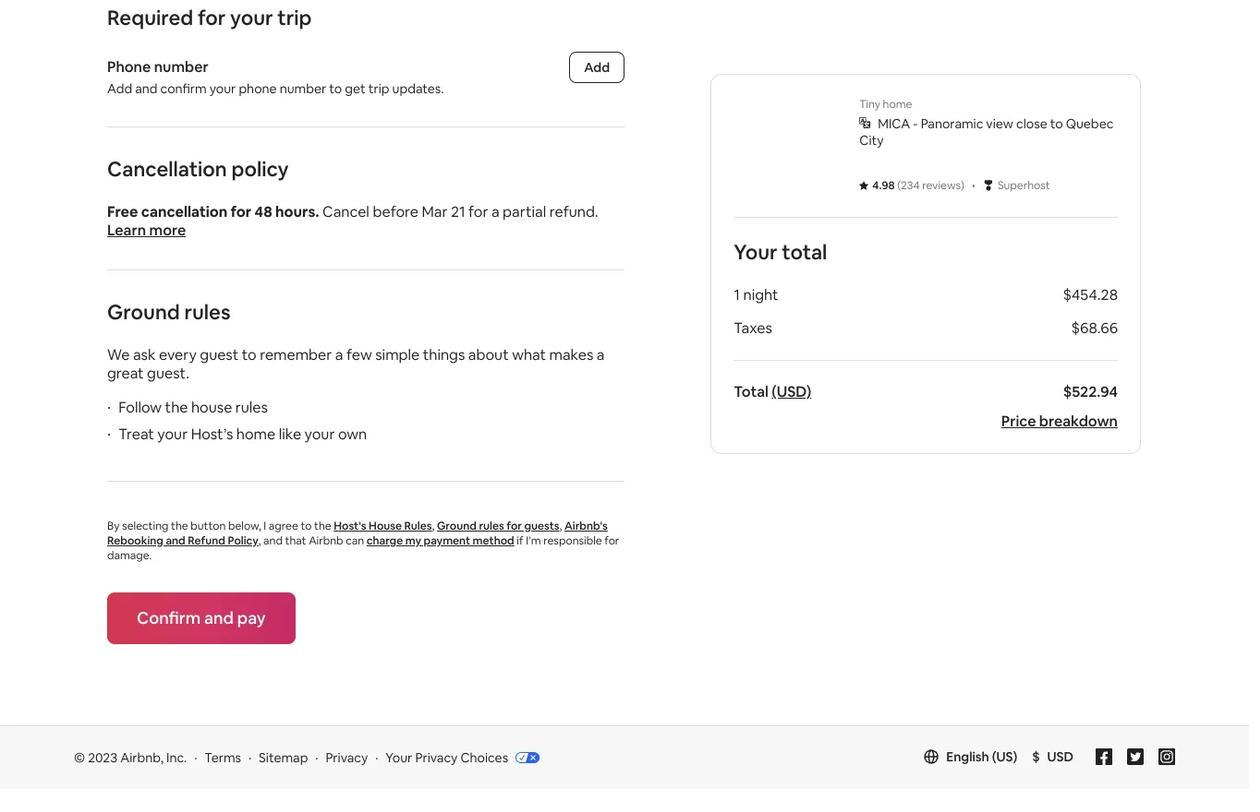 Task type: describe. For each thing, give the bounding box(es) containing it.
refund
[[188, 534, 225, 549]]

breakdown
[[1039, 412, 1118, 431]]

english
[[946, 749, 989, 766]]

view
[[986, 115, 1014, 132]]

airbnb's rebooking and refund policy button
[[107, 519, 608, 549]]

1 horizontal spatial ,
[[432, 519, 435, 534]]

method
[[473, 534, 514, 549]]

great
[[107, 364, 144, 383]]

every
[[159, 346, 197, 365]]

tiny home
[[860, 97, 912, 112]]

required for your trip
[[107, 5, 312, 30]]

reviews
[[922, 178, 961, 193]]

234
[[901, 178, 920, 193]]

rules
[[404, 519, 432, 534]]

what
[[512, 346, 546, 365]]

phone number add and confirm your phone number to get trip updates.
[[107, 57, 444, 97]]

follow
[[118, 398, 162, 418]]

night
[[743, 286, 778, 305]]

policy
[[228, 534, 258, 549]]

, and that airbnb can charge my payment method
[[258, 534, 514, 549]]

i'm
[[526, 534, 541, 549]]

$522.94
[[1063, 383, 1118, 402]]

like
[[279, 425, 301, 444]]

taxes
[[734, 319, 772, 338]]

inc.
[[166, 750, 187, 767]]

mica
[[878, 115, 910, 132]]

free
[[107, 202, 138, 222]]

add inside button
[[584, 59, 610, 76]]

airbnb,
[[120, 750, 163, 767]]

treat
[[118, 425, 154, 444]]

a inside free cancellation for 48 hours. cancel before mar 21 for a partial refund. learn more
[[492, 202, 500, 222]]

(us)
[[992, 749, 1018, 766]]

and inside phone number add and confirm your phone number to get trip updates.
[[135, 80, 158, 97]]

privacy link
[[326, 750, 368, 767]]

if i'm responsible for damage.
[[107, 534, 619, 564]]

mica - panoramic view close to quebec city
[[860, 115, 1114, 149]]

hours.
[[275, 202, 319, 222]]

we
[[107, 346, 130, 365]]

0 vertical spatial home
[[883, 97, 912, 112]]

48
[[255, 202, 272, 222]]

navigate to instagram image
[[1159, 749, 1175, 766]]

sitemap
[[259, 750, 308, 767]]

0 vertical spatial number
[[154, 57, 209, 77]]

your right treat
[[157, 425, 188, 444]]

2023
[[88, 750, 118, 767]]

airbnb's rebooking and refund policy
[[107, 519, 608, 549]]

the left button
[[171, 519, 188, 534]]

cancellation
[[141, 202, 227, 222]]

learn
[[107, 221, 146, 240]]

2 privacy from the left
[[415, 750, 458, 767]]

confirm
[[137, 608, 201, 629]]

more
[[149, 221, 186, 240]]

total
[[734, 383, 769, 402]]

things
[[423, 346, 465, 365]]

damage.
[[107, 549, 152, 564]]

by
[[107, 519, 120, 534]]

phone
[[239, 80, 277, 97]]

english (us)
[[946, 749, 1018, 766]]

0 horizontal spatial trip
[[277, 5, 312, 30]]

0 horizontal spatial ,
[[258, 534, 261, 549]]

payment
[[424, 534, 470, 549]]

$
[[1032, 749, 1040, 766]]

charge
[[367, 534, 403, 549]]

responsible
[[543, 534, 602, 549]]

$68.66
[[1071, 319, 1118, 338]]

selecting
[[122, 519, 169, 534]]

1 privacy from the left
[[326, 750, 368, 767]]

your for your total
[[734, 239, 778, 265]]

2 horizontal spatial a
[[597, 346, 605, 365]]

1 horizontal spatial ground
[[437, 519, 477, 534]]

0 horizontal spatial a
[[335, 346, 343, 365]]

home inside follow the house rules treat your host's home like your own
[[236, 425, 276, 444]]

rebooking
[[107, 534, 163, 549]]

cancel
[[323, 202, 369, 222]]

agree
[[269, 519, 298, 534]]

to inside phone number add and confirm your phone number to get trip updates.
[[329, 80, 342, 97]]

tiny
[[860, 97, 881, 112]]

4.98 ( 234 reviews )
[[873, 178, 965, 193]]

ground rules
[[107, 299, 231, 325]]

sitemap link
[[259, 750, 308, 767]]

© 2023 airbnb, inc.
[[74, 750, 187, 767]]

to right agree
[[301, 519, 312, 534]]

for inside if i'm responsible for damage.
[[605, 534, 619, 549]]

panoramic
[[921, 115, 983, 132]]

airbnb
[[309, 534, 343, 549]]

·
[[194, 750, 197, 767]]

mar
[[422, 202, 448, 222]]

to inside we ask every guest to remember a few simple things about what makes a great guest.
[[242, 346, 257, 365]]

partial
[[503, 202, 546, 222]]

your privacy choices
[[386, 750, 508, 767]]

phone
[[107, 57, 151, 77]]



Task type: vqa. For each thing, say whether or not it's contained in the screenshot.
the top farm
no



Task type: locate. For each thing, give the bounding box(es) containing it.
button
[[191, 519, 226, 534]]

21
[[451, 202, 465, 222]]

follow the house rules treat your host's home like your own
[[118, 398, 367, 444]]

host's house rules button
[[334, 519, 432, 534]]

your left phone at the left
[[209, 80, 236, 97]]

below,
[[228, 519, 261, 534]]

cancellation
[[107, 156, 227, 182]]

your right like
[[305, 425, 335, 444]]

price
[[1001, 412, 1036, 431]]

trip up phone number add and confirm your phone number to get trip updates.
[[277, 5, 312, 30]]

0 vertical spatial add
[[584, 59, 610, 76]]

get
[[345, 80, 366, 97]]

by selecting the button below, i agree to the host's house rules , ground rules for guests ,
[[107, 519, 565, 534]]

and left "refund"
[[166, 534, 185, 549]]

to right the guest
[[242, 346, 257, 365]]

add button
[[569, 52, 625, 83]]

your for your privacy choices
[[386, 750, 412, 767]]

, right my
[[432, 519, 435, 534]]

a right makes
[[597, 346, 605, 365]]

house
[[369, 519, 402, 534]]

0 horizontal spatial number
[[154, 57, 209, 77]]

a
[[492, 202, 500, 222], [335, 346, 343, 365], [597, 346, 605, 365]]

for right the 21
[[468, 202, 488, 222]]

a left "partial"
[[492, 202, 500, 222]]

confirm and pay button
[[107, 593, 295, 645]]

total (usd)
[[734, 383, 812, 402]]

for right required
[[198, 5, 226, 30]]

rules
[[184, 299, 231, 325], [235, 398, 268, 418], [479, 519, 504, 534]]

your total
[[734, 239, 827, 265]]

1 horizontal spatial home
[[883, 97, 912, 112]]

, left airbnb's at bottom
[[560, 519, 562, 534]]

navigate to facebook image
[[1096, 749, 1112, 766]]

0 horizontal spatial ground
[[107, 299, 180, 325]]

i
[[264, 519, 266, 534]]

1 vertical spatial add
[[107, 80, 132, 97]]

charge my payment method button
[[367, 534, 514, 549]]

own
[[338, 425, 367, 444]]

pay
[[237, 608, 266, 629]]

2 horizontal spatial ,
[[560, 519, 562, 534]]

home up mica
[[883, 97, 912, 112]]

trip right get
[[368, 80, 389, 97]]

1 night
[[734, 286, 778, 305]]

0 horizontal spatial home
[[236, 425, 276, 444]]

required
[[107, 5, 193, 30]]

$ usd
[[1032, 749, 1074, 766]]

0 vertical spatial your
[[734, 239, 778, 265]]

1 horizontal spatial a
[[492, 202, 500, 222]]

if
[[517, 534, 523, 549]]

few
[[346, 346, 372, 365]]

the left host's
[[314, 519, 331, 534]]

1 vertical spatial number
[[280, 80, 326, 97]]

0 horizontal spatial privacy
[[326, 750, 368, 767]]

trip inside phone number add and confirm your phone number to get trip updates.
[[368, 80, 389, 97]]

city
[[860, 132, 884, 149]]

guests
[[524, 519, 560, 534]]

total
[[782, 239, 827, 265]]

home
[[883, 97, 912, 112], [236, 425, 276, 444]]

terms link
[[204, 750, 241, 767]]

to right close
[[1050, 115, 1063, 132]]

and left pay
[[204, 608, 234, 629]]

about
[[468, 346, 509, 365]]

your up phone number add and confirm your phone number to get trip updates.
[[230, 5, 273, 30]]

host's
[[334, 519, 366, 534]]

and down phone
[[135, 80, 158, 97]]

guest
[[200, 346, 239, 365]]

ground
[[107, 299, 180, 325], [437, 519, 477, 534]]

©
[[74, 750, 85, 767]]

we ask every guest to remember a few simple things about what makes a great guest.
[[107, 346, 605, 383]]

1 vertical spatial your
[[386, 750, 412, 767]]

updates.
[[392, 80, 444, 97]]

add inside phone number add and confirm your phone number to get trip updates.
[[107, 80, 132, 97]]

(usd)
[[772, 383, 812, 402]]

cancellation policy
[[107, 156, 289, 182]]

number
[[154, 57, 209, 77], [280, 80, 326, 97]]

(
[[897, 178, 901, 193]]

0 horizontal spatial your
[[386, 750, 412, 767]]

superhost
[[998, 178, 1050, 193]]

1 vertical spatial trip
[[368, 80, 389, 97]]

my
[[405, 534, 421, 549]]

makes
[[549, 346, 593, 365]]

that
[[285, 534, 306, 549]]

1 horizontal spatial your
[[734, 239, 778, 265]]

your
[[734, 239, 778, 265], [386, 750, 412, 767]]

refund.
[[549, 202, 598, 222]]

trip
[[277, 5, 312, 30], [368, 80, 389, 97]]

number up confirm
[[154, 57, 209, 77]]

)
[[961, 178, 965, 193]]

privacy right sitemap
[[326, 750, 368, 767]]

the inside follow the house rules treat your host's home like your own
[[165, 398, 188, 418]]

1 horizontal spatial add
[[584, 59, 610, 76]]

0 horizontal spatial rules
[[184, 299, 231, 325]]

simple
[[375, 346, 420, 365]]

a left few
[[335, 346, 343, 365]]

1 horizontal spatial trip
[[368, 80, 389, 97]]

number right phone at the left
[[280, 80, 326, 97]]

to left get
[[329, 80, 342, 97]]

•
[[972, 176, 976, 195]]

policy
[[231, 156, 289, 182]]

for left 48
[[231, 202, 251, 222]]

host's
[[191, 425, 233, 444]]

your privacy choices link
[[386, 750, 540, 768]]

0 vertical spatial trip
[[277, 5, 312, 30]]

0 vertical spatial ground
[[107, 299, 180, 325]]

1 vertical spatial home
[[236, 425, 276, 444]]

home left like
[[236, 425, 276, 444]]

4.98
[[873, 178, 895, 193]]

confirm
[[160, 80, 207, 97]]

quebec
[[1066, 115, 1114, 132]]

your
[[230, 5, 273, 30], [209, 80, 236, 97], [157, 425, 188, 444], [305, 425, 335, 444]]

rules inside follow the house rules treat your host's home like your own
[[235, 398, 268, 418]]

2 vertical spatial rules
[[479, 519, 504, 534]]

to inside mica - panoramic view close to quebec city
[[1050, 115, 1063, 132]]

, left i
[[258, 534, 261, 549]]

your up '1 night'
[[734, 239, 778, 265]]

1 horizontal spatial number
[[280, 80, 326, 97]]

privacy left choices
[[415, 750, 458, 767]]

the down guest.
[[165, 398, 188, 418]]

1 horizontal spatial privacy
[[415, 750, 458, 767]]

usd
[[1047, 749, 1074, 766]]

free cancellation for 48 hours. cancel before mar 21 for a partial refund. learn more
[[107, 202, 598, 240]]

remember
[[260, 346, 332, 365]]

1 horizontal spatial rules
[[235, 398, 268, 418]]

1 vertical spatial rules
[[235, 398, 268, 418]]

ground rules for guests link
[[437, 519, 560, 534]]

learn more button
[[107, 221, 186, 240]]

and
[[135, 80, 158, 97], [166, 534, 185, 549], [263, 534, 283, 549], [204, 608, 234, 629]]

2 horizontal spatial rules
[[479, 519, 504, 534]]

navigate to twitter image
[[1127, 749, 1144, 766]]

can
[[346, 534, 364, 549]]

to
[[329, 80, 342, 97], [1050, 115, 1063, 132], [242, 346, 257, 365], [301, 519, 312, 534]]

and left 'that'
[[263, 534, 283, 549]]

ground up 'ask'
[[107, 299, 180, 325]]

1 vertical spatial ground
[[437, 519, 477, 534]]

for left i'm
[[507, 519, 522, 534]]

(usd) button
[[772, 383, 812, 402]]

rules up the guest
[[184, 299, 231, 325]]

0 vertical spatial rules
[[184, 299, 231, 325]]

0 horizontal spatial add
[[107, 80, 132, 97]]

and inside airbnb's rebooking and refund policy
[[166, 534, 185, 549]]

confirm and pay
[[137, 608, 266, 629]]

add
[[584, 59, 610, 76], [107, 80, 132, 97]]

rules left if
[[479, 519, 504, 534]]

for right responsible
[[605, 534, 619, 549]]

-
[[913, 115, 918, 132]]

rules right house
[[235, 398, 268, 418]]

choices
[[460, 750, 508, 767]]

and inside the confirm and pay button
[[204, 608, 234, 629]]

your right privacy link
[[386, 750, 412, 767]]

your inside phone number add and confirm your phone number to get trip updates.
[[209, 80, 236, 97]]

price breakdown
[[1001, 412, 1118, 431]]

ground right rules
[[437, 519, 477, 534]]



